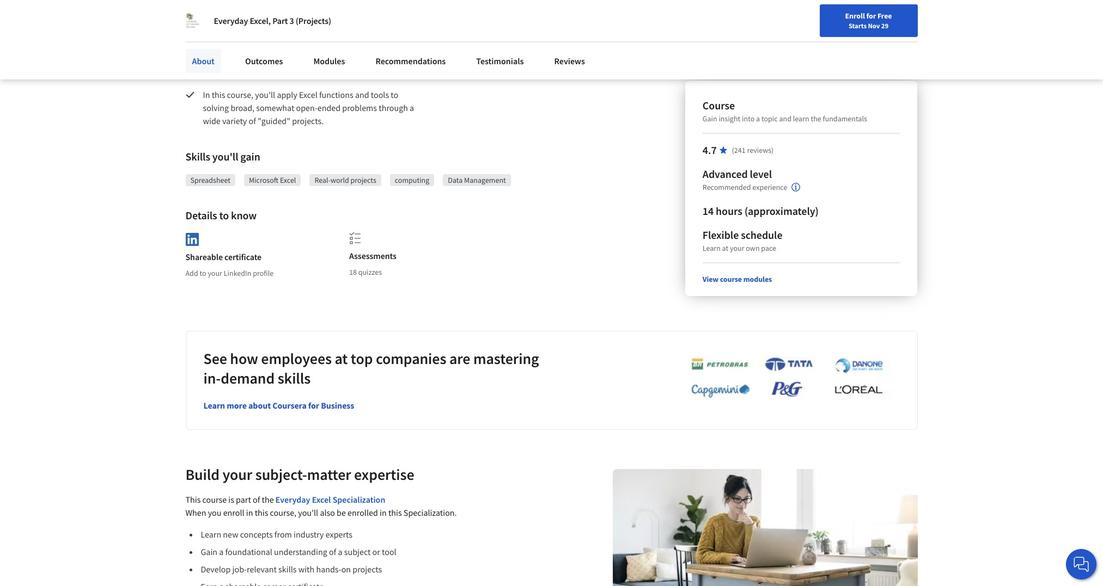 Task type: vqa. For each thing, say whether or not it's contained in the screenshot.
top the 'the'
yes



Task type: locate. For each thing, give the bounding box(es) containing it.
your right find
[[817, 13, 831, 22]]

see how employees at top companies are mastering in-demand skills
[[204, 349, 539, 388]]

skills up coursera
[[278, 369, 311, 388]]

learn inside course gain insight into a topic and learn the fundamentals
[[793, 114, 810, 124]]

enroll
[[223, 508, 244, 519]]

in-
[[204, 369, 221, 388]]

course, up broad, on the left top
[[227, 89, 253, 100]]

0 horizontal spatial gain
[[201, 547, 217, 558]]

1 vertical spatial modules
[[314, 56, 345, 66]]

1 vertical spatial for
[[308, 400, 319, 411]]

18
[[349, 268, 357, 277]]

1 vertical spatial course,
[[270, 508, 296, 519]]

2 in from the left
[[380, 508, 387, 519]]

0 vertical spatial everyday
[[214, 15, 248, 26]]

1 about from the top
[[192, 22, 215, 33]]

0 horizontal spatial and
[[355, 89, 369, 100]]

1 vertical spatial learn
[[204, 400, 225, 411]]

2 horizontal spatial this
[[388, 508, 402, 519]]

0 vertical spatial at
[[722, 243, 729, 253]]

1 horizontal spatial gain
[[703, 114, 717, 124]]

3
[[290, 15, 294, 26]]

reviews link
[[548, 49, 592, 73]]

1 vertical spatial to
[[219, 209, 229, 222]]

the left fundamentals
[[811, 114, 822, 124]]

in
[[203, 89, 210, 100]]

the right part
[[262, 495, 274, 506]]

add to your linkedin profile
[[186, 268, 274, 278]]

about up what
[[192, 22, 215, 33]]

1 horizontal spatial course,
[[270, 508, 296, 519]]

1 vertical spatial modules link
[[307, 49, 352, 73]]

1 vertical spatial gain
[[201, 547, 217, 558]]

this right enrolled
[[388, 508, 402, 519]]

modules up functions
[[314, 56, 345, 66]]

outcomes link down excel,
[[239, 49, 290, 73]]

excel inside in this course, you'll apply excel functions and tools to solving broad, somewhat open-ended problems through a wide variety of "guided" projects.
[[299, 89, 318, 100]]

2 modules link from the top
[[307, 49, 352, 73]]

(241
[[732, 145, 746, 155]]

job-
[[232, 564, 247, 575]]

0 vertical spatial to
[[391, 89, 398, 100]]

about up in at the top left
[[192, 56, 215, 66]]

learn
[[240, 65, 264, 78], [793, 114, 810, 124]]

business
[[321, 400, 354, 411]]

1 horizontal spatial and
[[779, 114, 792, 124]]

about link for first outcomes link from the bottom of the page
[[186, 49, 221, 73]]

skills left with
[[278, 564, 297, 575]]

0 vertical spatial modules link
[[307, 15, 352, 39]]

modules link for 1st outcomes link from the top
[[307, 15, 352, 39]]

outcomes
[[245, 22, 283, 33], [245, 56, 283, 66]]

assessments
[[349, 251, 397, 262]]

0 vertical spatial gain
[[703, 114, 717, 124]]

1 horizontal spatial everyday
[[276, 495, 310, 506]]

your up part
[[223, 465, 252, 485]]

1 vertical spatial and
[[779, 114, 792, 124]]

of right part
[[253, 495, 260, 506]]

0 vertical spatial about link
[[186, 15, 221, 39]]

about
[[248, 400, 271, 411]]

fundamentals
[[823, 114, 867, 124]]

enroll
[[845, 11, 865, 21]]

1 in from the left
[[246, 508, 253, 519]]

about link up in at the top left
[[186, 49, 221, 73]]

0 vertical spatial for
[[867, 11, 876, 21]]

modules right 3
[[314, 22, 345, 33]]

course inside this course is part of the everyday excel specialization when you enroll in this course, you'll also be enrolled in this specialization.
[[202, 495, 227, 506]]

add
[[186, 268, 198, 278]]

projects
[[351, 175, 376, 185], [353, 564, 382, 575]]

to inside in this course, you'll apply excel functions and tools to solving broad, somewhat open-ended problems through a wide variety of "guided" projects.
[[391, 89, 398, 100]]

a right the through
[[410, 102, 414, 113]]

and right the topic
[[779, 114, 792, 124]]

excel up open-
[[299, 89, 318, 100]]

part
[[273, 15, 288, 26]]

modules link right 3
[[307, 15, 352, 39]]

at inside flexible schedule learn at your own pace
[[722, 243, 729, 253]]

2 about from the top
[[192, 56, 215, 66]]

0 horizontal spatial course
[[202, 495, 227, 506]]

your
[[817, 13, 831, 22], [730, 243, 745, 253], [208, 268, 222, 278], [223, 465, 252, 485]]

for up nov
[[867, 11, 876, 21]]

1 horizontal spatial course
[[720, 274, 742, 284]]

gain
[[703, 114, 717, 124], [201, 547, 217, 558]]

gain down course
[[703, 114, 717, 124]]

to right add
[[200, 268, 206, 278]]

0 horizontal spatial course,
[[227, 89, 253, 100]]

flexible
[[703, 228, 739, 242]]

2 vertical spatial of
[[329, 547, 336, 558]]

modules
[[314, 22, 345, 33], [314, 56, 345, 66]]

know
[[231, 209, 257, 222]]

(approximately)
[[745, 204, 819, 218]]

everyday
[[214, 15, 248, 26], [276, 495, 310, 506]]

of inside this course is part of the everyday excel specialization when you enroll in this course, you'll also be enrolled in this specialization.
[[253, 495, 260, 506]]

this right in at the top left
[[212, 89, 225, 100]]

about
[[192, 22, 215, 33], [192, 56, 215, 66]]

of down broad, on the left top
[[249, 116, 256, 126]]

a right into
[[756, 114, 760, 124]]

you'll up somewhat
[[255, 89, 275, 100]]

data
[[448, 175, 463, 185]]

develop job-relevant skills with hands-on projects
[[201, 564, 382, 575]]

of for understanding
[[329, 547, 336, 558]]

industry
[[294, 530, 324, 540]]

1 vertical spatial course
[[202, 495, 227, 506]]

at inside see how employees at top companies are mastering in-demand skills
[[335, 349, 348, 369]]

everyday left excel,
[[214, 15, 248, 26]]

modules link up functions
[[307, 49, 352, 73]]

0 vertical spatial excel
[[299, 89, 318, 100]]

1 modules from the top
[[314, 22, 345, 33]]

course for view
[[720, 274, 742, 284]]

1 horizontal spatial in
[[380, 508, 387, 519]]

0 vertical spatial learn
[[240, 65, 264, 78]]

4.7
[[703, 143, 717, 157]]

2 about link from the top
[[186, 49, 221, 73]]

1 vertical spatial outcomes
[[245, 56, 283, 66]]

2 horizontal spatial to
[[391, 89, 398, 100]]

0 horizontal spatial to
[[200, 268, 206, 278]]

1 vertical spatial at
[[335, 349, 348, 369]]

microsoft excel
[[249, 175, 296, 185]]

course, inside this course is part of the everyday excel specialization when you enroll in this course, you'll also be enrolled in this specialization.
[[270, 508, 296, 519]]

and inside in this course, you'll apply excel functions and tools to solving broad, somewhat open-ended problems through a wide variety of "guided" projects.
[[355, 89, 369, 100]]

computing
[[395, 175, 430, 185]]

course, up from
[[270, 508, 296, 519]]

excel right microsoft
[[280, 175, 296, 185]]

1 vertical spatial skills
[[278, 564, 297, 575]]

1 modules link from the top
[[307, 15, 352, 39]]

details
[[186, 209, 217, 222]]

at left top at the left
[[335, 349, 348, 369]]

advanced
[[703, 167, 748, 181]]

0 vertical spatial learn
[[703, 243, 721, 253]]

projects.
[[292, 116, 324, 126]]

learn left new
[[201, 530, 221, 540]]

of inside in this course, you'll apply excel functions and tools to solving broad, somewhat open-ended problems through a wide variety of "guided" projects.
[[249, 116, 256, 126]]

0 vertical spatial of
[[249, 116, 256, 126]]

2 vertical spatial excel
[[312, 495, 331, 506]]

you'll
[[212, 65, 238, 78], [255, 89, 275, 100], [212, 150, 238, 163], [298, 508, 318, 519]]

0 vertical spatial and
[[355, 89, 369, 100]]

outcomes link left 3
[[239, 15, 290, 39]]

14
[[703, 204, 714, 218]]

1 horizontal spatial learn
[[793, 114, 810, 124]]

find your new career link
[[796, 11, 875, 25]]

understanding
[[274, 547, 327, 558]]

in down part
[[246, 508, 253, 519]]

course up you
[[202, 495, 227, 506]]

learn right the topic
[[793, 114, 810, 124]]

for left the business
[[308, 400, 319, 411]]

1 vertical spatial projects
[[353, 564, 382, 575]]

0 vertical spatial course
[[720, 274, 742, 284]]

0 horizontal spatial at
[[335, 349, 348, 369]]

0 horizontal spatial the
[[262, 495, 274, 506]]

1 horizontal spatial for
[[867, 11, 876, 21]]

0 horizontal spatial everyday
[[214, 15, 248, 26]]

learn down flexible
[[703, 243, 721, 253]]

demand
[[221, 369, 275, 388]]

this
[[186, 495, 201, 506]]

management
[[464, 175, 506, 185]]

gain
[[241, 150, 260, 163]]

0 vertical spatial course,
[[227, 89, 253, 100]]

english button
[[875, 0, 941, 35]]

learn for learn new concepts from industry experts
[[201, 530, 221, 540]]

course right view on the top right of page
[[720, 274, 742, 284]]

outcomes left 3
[[245, 22, 283, 33]]

0 horizontal spatial in
[[246, 508, 253, 519]]

0 vertical spatial outcomes link
[[239, 15, 290, 39]]

this up concepts
[[255, 508, 268, 519]]

gain up develop
[[201, 547, 217, 558]]

in right enrolled
[[380, 508, 387, 519]]

1 vertical spatial excel
[[280, 175, 296, 185]]

to for your
[[200, 268, 206, 278]]

learn left more
[[204, 400, 225, 411]]

projects down or
[[353, 564, 382, 575]]

everyday down build your subject-matter expertise at the bottom of page
[[276, 495, 310, 506]]

of up the hands-
[[329, 547, 336, 558]]

0 vertical spatial outcomes
[[245, 22, 283, 33]]

to left know
[[219, 209, 229, 222]]

1 vertical spatial about link
[[186, 49, 221, 73]]

subject-
[[255, 465, 307, 485]]

skills
[[278, 369, 311, 388], [278, 564, 297, 575]]

a
[[410, 102, 414, 113], [756, 114, 760, 124], [219, 547, 224, 558], [338, 547, 343, 558]]

learn up broad, on the left top
[[240, 65, 264, 78]]

open-
[[296, 102, 318, 113]]

0 vertical spatial about
[[192, 22, 215, 33]]

modules
[[744, 274, 772, 284]]

1 vertical spatial learn
[[793, 114, 810, 124]]

1 horizontal spatial the
[[811, 114, 822, 124]]

0 horizontal spatial this
[[212, 89, 225, 100]]

outcomes down excel,
[[245, 56, 283, 66]]

the inside this course is part of the everyday excel specialization when you enroll in this course, you'll also be enrolled in this specialization.
[[262, 495, 274, 506]]

1 vertical spatial of
[[253, 495, 260, 506]]

for
[[867, 11, 876, 21], [308, 400, 319, 411]]

find
[[801, 13, 815, 22]]

coursera enterprise logos image
[[675, 357, 893, 404]]

0 vertical spatial the
[[811, 114, 822, 124]]

1 about link from the top
[[186, 15, 221, 39]]

skills inside see how employees at top companies are mastering in-demand skills
[[278, 369, 311, 388]]

to up the through
[[391, 89, 398, 100]]

shareable
[[186, 252, 223, 263]]

0 vertical spatial modules
[[314, 22, 345, 33]]

functions
[[319, 89, 353, 100]]

1 horizontal spatial to
[[219, 209, 229, 222]]

0 vertical spatial skills
[[278, 369, 311, 388]]

projects right world
[[351, 175, 376, 185]]

1 vertical spatial about
[[192, 56, 215, 66]]

2 modules from the top
[[314, 56, 345, 66]]

0 horizontal spatial learn
[[240, 65, 264, 78]]

1 vertical spatial the
[[262, 495, 274, 506]]

chat with us image
[[1073, 556, 1090, 574]]

recommendations
[[376, 56, 446, 66]]

mastering
[[473, 349, 539, 369]]

you'll left also
[[298, 508, 318, 519]]

nov
[[868, 21, 880, 30]]

learn inside flexible schedule learn at your own pace
[[703, 243, 721, 253]]

about link for 1st outcomes link from the top
[[186, 15, 221, 39]]

1 vertical spatial everyday
[[276, 495, 310, 506]]

about link up what
[[186, 15, 221, 39]]

2 vertical spatial to
[[200, 268, 206, 278]]

outcomes link
[[239, 15, 290, 39], [239, 49, 290, 73]]

new
[[223, 530, 238, 540]]

None search field
[[155, 7, 417, 29]]

1 vertical spatial outcomes link
[[239, 49, 290, 73]]

gain inside course gain insight into a topic and learn the fundamentals
[[703, 114, 717, 124]]

(241 reviews)
[[732, 145, 774, 155]]

and up problems
[[355, 89, 369, 100]]

you'll inside in this course, you'll apply excel functions and tools to solving broad, somewhat open-ended problems through a wide variety of "guided" projects.
[[255, 89, 275, 100]]

excel up also
[[312, 495, 331, 506]]

at down flexible
[[722, 243, 729, 253]]

course, inside in this course, you'll apply excel functions and tools to solving broad, somewhat open-ended problems through a wide variety of "guided" projects.
[[227, 89, 253, 100]]

when
[[186, 508, 206, 519]]

in this course, you'll apply excel functions and tools to solving broad, somewhat open-ended problems through a wide variety of "guided" projects.
[[203, 89, 416, 126]]

you'll left "gain"
[[212, 150, 238, 163]]

learn new concepts from industry experts
[[201, 530, 353, 540]]

1 horizontal spatial at
[[722, 243, 729, 253]]

reviews)
[[747, 145, 774, 155]]

2 vertical spatial learn
[[201, 530, 221, 540]]

your left own
[[730, 243, 745, 253]]



Task type: describe. For each thing, give the bounding box(es) containing it.
skills you'll gain
[[186, 150, 260, 163]]

schedule
[[741, 228, 783, 242]]

course gain insight into a topic and learn the fundamentals
[[703, 98, 867, 124]]

on
[[341, 564, 351, 575]]

data management
[[448, 175, 506, 185]]

pace
[[761, 243, 777, 253]]

you
[[208, 508, 221, 519]]

at for top
[[335, 349, 348, 369]]

with
[[298, 564, 315, 575]]

course
[[703, 98, 735, 112]]

recommended experience
[[703, 183, 787, 192]]

build your subject-matter expertise
[[186, 465, 415, 485]]

what you'll learn
[[186, 65, 264, 78]]

learn for learn more about coursera for business
[[204, 400, 225, 411]]

this course is part of the everyday excel specialization when you enroll in this course, you'll also be enrolled in this specialization.
[[186, 495, 457, 519]]

this inside in this course, you'll apply excel functions and tools to solving broad, somewhat open-ended problems through a wide variety of "guided" projects.
[[212, 89, 225, 100]]

18 quizzes
[[349, 268, 382, 277]]

is
[[228, 495, 234, 506]]

1 horizontal spatial this
[[255, 508, 268, 519]]

at for your
[[722, 243, 729, 253]]

0 horizontal spatial for
[[308, 400, 319, 411]]

world
[[331, 175, 349, 185]]

the inside course gain insight into a topic and learn the fundamentals
[[811, 114, 822, 124]]

real-world projects
[[315, 175, 376, 185]]

1 outcomes from the top
[[245, 22, 283, 33]]

hours
[[716, 204, 743, 218]]

career
[[848, 13, 869, 22]]

"guided"
[[258, 116, 290, 126]]

subject
[[344, 547, 371, 558]]

specialization
[[333, 495, 385, 506]]

and inside course gain insight into a topic and learn the fundamentals
[[779, 114, 792, 124]]

everyday excel, part 3 (projects)
[[214, 15, 331, 26]]

tool
[[382, 547, 397, 558]]

real-
[[315, 175, 331, 185]]

more
[[227, 400, 247, 411]]

enrolled
[[348, 508, 378, 519]]

ended
[[318, 102, 341, 113]]

advanced level
[[703, 167, 772, 181]]

problems
[[342, 102, 377, 113]]

2 outcomes from the top
[[245, 56, 283, 66]]

how
[[230, 349, 258, 369]]

learn more about coursera for business
[[204, 400, 354, 411]]

english
[[894, 12, 921, 23]]

modules link for first outcomes link from the bottom of the page
[[307, 49, 352, 73]]

a inside in this course, you'll apply excel functions and tools to solving broad, somewhat open-ended problems through a wide variety of "guided" projects.
[[410, 102, 414, 113]]

a left subject
[[338, 547, 343, 558]]

see
[[204, 349, 227, 369]]

reviews
[[554, 56, 585, 66]]

employees
[[261, 349, 332, 369]]

testimonials
[[476, 56, 524, 66]]

everyday excel specialization link
[[276, 495, 385, 506]]

view course modules
[[703, 274, 772, 284]]

0 vertical spatial projects
[[351, 175, 376, 185]]

build
[[186, 465, 220, 485]]

of for part
[[253, 495, 260, 506]]

solving
[[203, 102, 229, 113]]

a inside course gain insight into a topic and learn the fundamentals
[[756, 114, 760, 124]]

shareable certificate
[[186, 252, 262, 263]]

for inside "enroll for free starts nov 29"
[[867, 11, 876, 21]]

profile
[[253, 268, 274, 278]]

specialization.
[[404, 508, 457, 519]]

microsoft
[[249, 175, 279, 185]]

tools
[[371, 89, 389, 100]]

14 hours (approximately)
[[703, 204, 819, 218]]

topic
[[762, 114, 778, 124]]

1 outcomes link from the top
[[239, 15, 290, 39]]

free
[[878, 11, 892, 21]]

companies
[[376, 349, 447, 369]]

new
[[833, 13, 847, 22]]

skills
[[186, 150, 210, 163]]

recommendations link
[[369, 49, 452, 73]]

experts
[[326, 530, 353, 540]]

variety
[[222, 116, 247, 126]]

excel,
[[250, 15, 271, 26]]

you'll inside this course is part of the everyday excel specialization when you enroll in this course, you'll also be enrolled in this specialization.
[[298, 508, 318, 519]]

insight
[[719, 114, 741, 124]]

your down "shareable certificate"
[[208, 268, 222, 278]]

be
[[337, 508, 346, 519]]

gain a foundational understanding of a subject or tool
[[201, 547, 397, 558]]

you'll right what
[[212, 65, 238, 78]]

to for know
[[219, 209, 229, 222]]

level
[[750, 167, 772, 181]]

information about difficulty level pre-requisites. image
[[792, 183, 801, 192]]

details to know
[[186, 209, 257, 222]]

also
[[320, 508, 335, 519]]

excel inside this course is part of the everyday excel specialization when you enroll in this course, you'll also be enrolled in this specialization.
[[312, 495, 331, 506]]

quizzes
[[358, 268, 382, 277]]

course for this
[[202, 495, 227, 506]]

2 outcomes link from the top
[[239, 49, 290, 73]]

everyday inside this course is part of the everyday excel specialization when you enroll in this course, you'll also be enrolled in this specialization.
[[276, 495, 310, 506]]

into
[[742, 114, 755, 124]]

enroll for free starts nov 29
[[845, 11, 892, 30]]

expertise
[[354, 465, 415, 485]]

view
[[703, 274, 719, 284]]

top
[[351, 349, 373, 369]]

experience
[[753, 183, 787, 192]]

university of colorado boulder image
[[186, 13, 201, 28]]

what
[[186, 65, 210, 78]]

your inside flexible schedule learn at your own pace
[[730, 243, 745, 253]]

linkedin
[[224, 268, 251, 278]]

testimonials link
[[470, 49, 530, 73]]

through
[[379, 102, 408, 113]]

hands-
[[316, 564, 341, 575]]

own
[[746, 243, 760, 253]]

a up develop
[[219, 547, 224, 558]]

learn more about coursera for business link
[[204, 400, 354, 411]]

part
[[236, 495, 251, 506]]

matter
[[307, 465, 351, 485]]

find your new career
[[801, 13, 869, 22]]

certificate
[[225, 252, 262, 263]]



